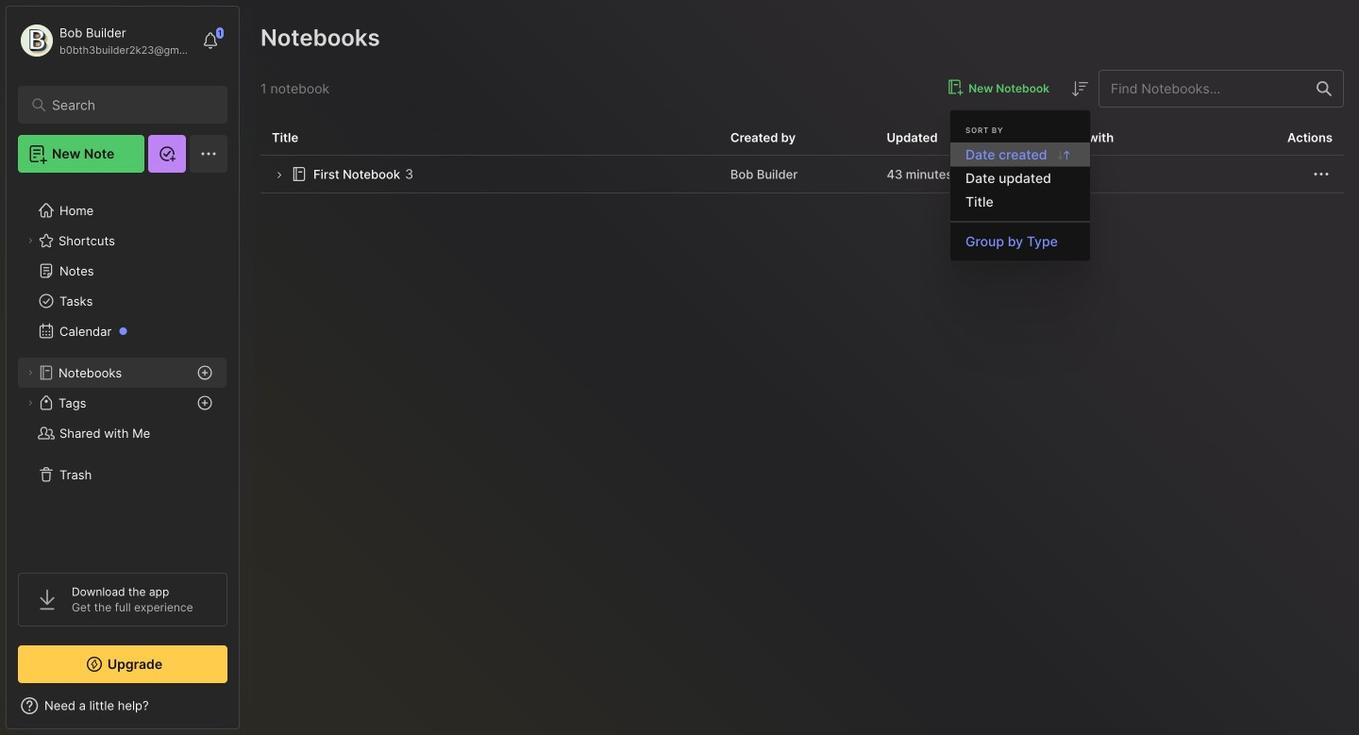 Task type: locate. For each thing, give the bounding box(es) containing it.
tree inside main element
[[7, 184, 239, 556]]

Sort field
[[1068, 77, 1091, 100]]

More actions field
[[1310, 163, 1333, 185]]

tree
[[7, 184, 239, 556]]

sort options image
[[1068, 77, 1091, 100]]

dropdown list menu
[[950, 143, 1090, 254]]

menu item
[[950, 143, 1090, 167]]

None search field
[[52, 93, 202, 116]]

row
[[260, 156, 1344, 193]]

more actions image
[[1310, 163, 1333, 185]]

WHAT'S NEW field
[[7, 691, 239, 721]]



Task type: vqa. For each thing, say whether or not it's contained in the screenshot.
ARROW image at the top left of page
yes



Task type: describe. For each thing, give the bounding box(es) containing it.
expand notebooks image
[[25, 367, 36, 378]]

main element
[[0, 0, 245, 735]]

expand tags image
[[25, 397, 36, 409]]

Account field
[[18, 22, 193, 59]]

none search field inside main element
[[52, 93, 202, 116]]

arrow image
[[272, 168, 286, 182]]

Search text field
[[52, 96, 202, 114]]

click to collapse image
[[238, 700, 252, 723]]

Find Notebooks… text field
[[1099, 73, 1305, 104]]



